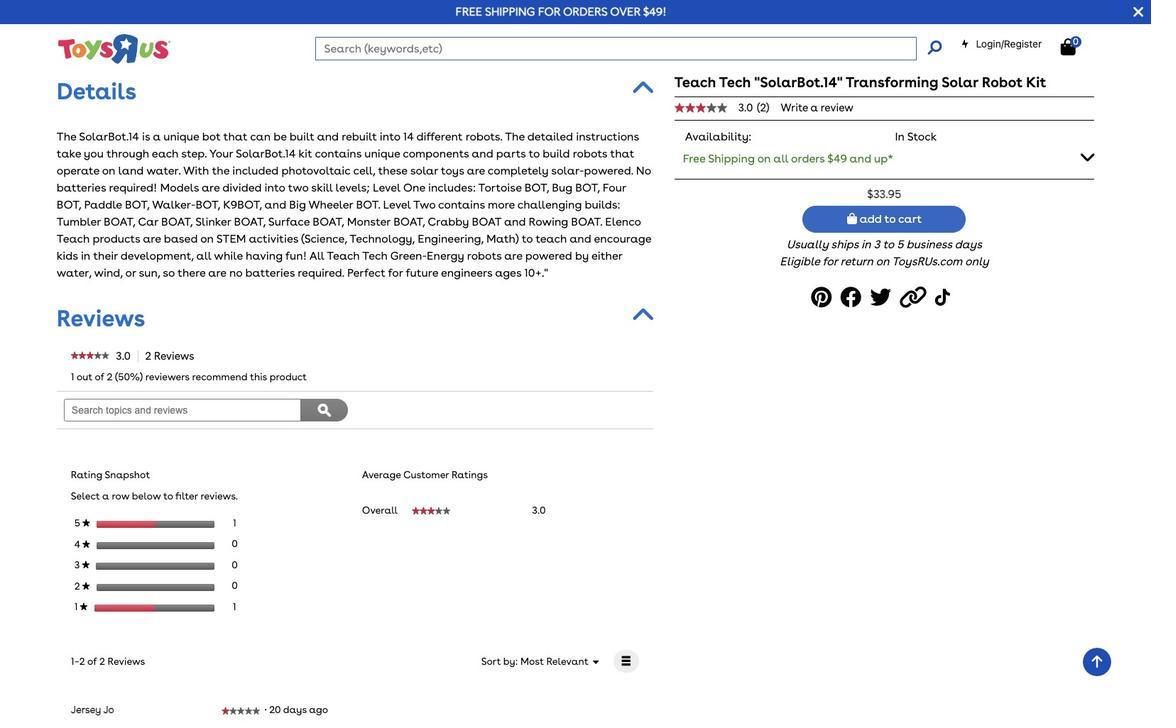 Task type: locate. For each thing, give the bounding box(es) containing it.
rating snapshot
[[71, 470, 150, 481]]

row
[[112, 491, 129, 502]]

★ inside 5 ★
[[82, 519, 90, 527]]

0 vertical spatial days
[[955, 238, 982, 252]]

1 horizontal spatial tech
[[719, 74, 751, 91]]

batteries down having
[[245, 266, 295, 280]]

0 for 4
[[232, 539, 238, 550]]

and up by
[[570, 232, 591, 246]]

in
[[862, 238, 871, 252], [81, 249, 90, 263]]

2 vertical spatial 3.0
[[532, 505, 546, 516]]

★ for 1
[[80, 603, 88, 611]]

wind,
[[94, 266, 123, 280]]

a right the is
[[153, 130, 161, 143]]

teach down tumbler
[[57, 232, 90, 246]]

the up take
[[57, 130, 76, 143]]

boat, down the walker-
[[161, 215, 193, 229]]

over
[[610, 5, 641, 18]]

0 horizontal spatial for
[[388, 266, 403, 280]]

bot, up tumbler
[[57, 198, 81, 212]]

reviews down wind,
[[57, 305, 145, 332]]

and inside dropdown button
[[850, 152, 872, 165]]

add
[[860, 213, 882, 226]]

to
[[529, 147, 540, 160], [885, 213, 896, 226], [522, 232, 533, 246], [883, 238, 894, 252], [163, 491, 173, 502]]

on left land
[[102, 164, 115, 177]]

of right out
[[95, 371, 104, 383]]

ago
[[309, 705, 328, 716]]

2 horizontal spatial a
[[811, 102, 818, 114]]

3 down add on the right
[[874, 238, 880, 252]]

into
[[380, 130, 401, 143], [265, 181, 285, 194]]

1 horizontal spatial batteries
[[245, 266, 295, 280]]

contains down includes:
[[438, 198, 485, 212]]

★ inside "2 ★"
[[82, 582, 90, 590]]

tech up 3.0 (2)
[[719, 74, 751, 91]]

teach down (science,
[[327, 249, 360, 263]]

0 horizontal spatial solarbot.14
[[79, 130, 139, 143]]

0 vertical spatial 3.0
[[739, 101, 753, 114]]

big
[[289, 198, 306, 212]]

2 vertical spatial teach
[[327, 249, 360, 263]]

Enter Keyword or Item No. search field
[[315, 37, 917, 60]]

select a row below to filter reviews.
[[71, 491, 238, 502]]

in up return
[[862, 238, 871, 252]]

shipping
[[485, 5, 535, 18]]

2 horizontal spatial 3.0
[[739, 101, 753, 114]]

bot,
[[525, 181, 549, 194], [575, 181, 600, 194], [57, 198, 81, 212], [125, 198, 149, 212], [196, 198, 220, 212]]

0 vertical spatial that
[[223, 130, 247, 143]]

the up the parts
[[505, 130, 525, 143]]

photovoltaic
[[282, 164, 351, 177]]

"solarbot.14"
[[755, 74, 843, 91]]

1 vertical spatial unique
[[364, 147, 400, 160]]

3 ★
[[74, 560, 90, 571]]

are right toys
[[467, 164, 485, 177]]

into left two
[[265, 181, 285, 194]]

0 horizontal spatial tech
[[362, 249, 388, 263]]

★ inside 4 ★
[[82, 540, 90, 548]]

shopping bag image
[[551, 0, 561, 11], [1061, 38, 1076, 55]]

5 inside usually ships in 3 to 5 business days eligible for return on toysrus.com only
[[897, 238, 904, 252]]

free shipping on all orders $49 and up* button
[[675, 143, 1095, 173]]

1 vertical spatial 3.0
[[116, 350, 131, 363]]

robots down instructions
[[573, 147, 608, 160]]

1 horizontal spatial for
[[823, 255, 838, 269]]

boat, down wheeler
[[313, 215, 344, 229]]

that up your
[[223, 130, 247, 143]]

shopping bag image left orders
[[551, 0, 561, 11]]

toys
[[441, 164, 464, 177]]

unique up these
[[364, 147, 400, 160]]

(50%)
[[115, 371, 143, 383]]

so
[[163, 266, 175, 280]]

1 horizontal spatial shopping bag image
[[1061, 38, 1076, 55]]

robots up engineers
[[467, 249, 502, 263]]

a
[[811, 102, 818, 114], [153, 130, 161, 143], [102, 491, 109, 502]]

0 vertical spatial all
[[774, 152, 789, 165]]

1 the from the left
[[57, 130, 76, 143]]

free shipping on all orders $49 and up*
[[683, 152, 893, 165]]

all
[[310, 249, 324, 263]]

2 right 1–2
[[99, 656, 105, 667]]

1 horizontal spatial in
[[862, 238, 871, 252]]

2 left (50%)
[[107, 371, 113, 383]]

0 vertical spatial a
[[811, 102, 818, 114]]

0 vertical spatial contains
[[315, 147, 362, 160]]

having
[[246, 249, 283, 263]]

and right built
[[317, 130, 339, 143]]

1 vertical spatial that
[[610, 147, 634, 160]]

copy a link to teach tech image
[[900, 282, 931, 314]]

days up the only
[[955, 238, 982, 252]]

tiktok image
[[935, 282, 954, 314]]

and up surface
[[265, 198, 286, 212]]

1 horizontal spatial 3.0
[[532, 505, 546, 516]]

1 horizontal spatial all
[[774, 152, 789, 165]]

ratings
[[452, 470, 488, 481]]

0 horizontal spatial batteries
[[57, 181, 106, 194]]

1 vertical spatial all
[[196, 249, 211, 263]]

5 boat, from the left
[[394, 215, 425, 229]]

★ up 4 ★
[[82, 519, 90, 527]]

to inside button
[[885, 213, 896, 226]]

batteries down operate
[[57, 181, 106, 194]]

solarbot.14
[[79, 130, 139, 143], [236, 147, 296, 160]]

0 horizontal spatial robots
[[467, 249, 502, 263]]

0 horizontal spatial shopping bag image
[[551, 0, 561, 11]]

contains
[[315, 147, 362, 160], [438, 198, 485, 212]]

wheeler
[[309, 198, 353, 212]]

and
[[317, 130, 339, 143], [472, 147, 493, 160], [850, 152, 872, 165], [265, 198, 286, 212], [504, 215, 526, 229], [570, 232, 591, 246]]

1 vertical spatial shopping bag image
[[1061, 38, 1076, 55]]

these
[[378, 164, 408, 177]]

login/register
[[976, 38, 1042, 50]]

1 vertical spatial 5
[[74, 518, 82, 529]]

stem
[[216, 232, 246, 246]]

$33.95
[[867, 187, 902, 201]]

walker-
[[152, 198, 196, 212]]

1–2 of 2 reviews alert
[[71, 656, 150, 667]]

elenco
[[605, 215, 641, 229]]

0 horizontal spatial all
[[196, 249, 211, 263]]

tumbler
[[57, 215, 101, 229]]

a for row
[[102, 491, 109, 502]]

perfect
[[347, 266, 385, 280]]

None search field
[[315, 37, 942, 60]]

with
[[183, 164, 209, 177]]

boat
[[472, 215, 502, 229]]

1 vertical spatial solarbot.14
[[236, 147, 296, 160]]

ships
[[831, 238, 859, 252]]

either
[[592, 249, 623, 263]]

1 horizontal spatial robots
[[573, 147, 608, 160]]

solarbot.14 down can
[[236, 147, 296, 160]]

1 horizontal spatial 5
[[897, 238, 904, 252]]

required.
[[298, 266, 344, 280]]

four
[[603, 181, 626, 194]]

0 vertical spatial unique
[[164, 130, 199, 143]]

$49
[[828, 152, 847, 165]]

≡
[[621, 652, 631, 671]]

share teach tech image
[[840, 282, 866, 314]]

to left filter
[[163, 491, 173, 502]]

contains down rebuilt
[[315, 147, 362, 160]]

0 horizontal spatial a
[[102, 491, 109, 502]]

tortoise
[[478, 181, 522, 194]]

a right write
[[811, 102, 818, 114]]

a left row
[[102, 491, 109, 502]]

relevant
[[546, 657, 589, 668]]

all inside the solarbot.14 is a unique bot that can be built and rebuilt into 14 different robots. the detailed instructions take you through each step. your solarbot.14 kit contains unique components and parts to build robots that operate on land water. with the included photovoltaic cell, these solar toys are completely solar-powered. no batteries required! models are divided into two skill levels; level one includes: tortoise bot, bug bot, four bot, paddle bot, walker-bot, k9bot, and big wheeler bot. level two contains more challenging builds: tumbler boat, car boat, slinker boat, surface boat, monster boat, crabby boat and rowing boat. elenco teach products are based on stem activities (science, technology, engineering, math) to teach and encourage kids in their development, all while having fun! all teach tech green-energy robots are powered by either water, wind, or sun, so there are no batteries required. perfect for future engineers ages 10+."
[[196, 249, 211, 263]]

for inside usually ships in 3 to 5 business days eligible for return on toysrus.com only
[[823, 255, 838, 269]]

Search topics and reviews search region search field
[[57, 392, 355, 429]]

★ inside 1 ★
[[80, 603, 88, 611]]

add to cart
[[857, 213, 922, 226]]

2 the from the left
[[505, 130, 525, 143]]

to right add on the right
[[885, 213, 896, 226]]

shipping
[[708, 152, 755, 165]]

completely
[[488, 164, 549, 177]]

1 horizontal spatial into
[[380, 130, 401, 143]]

1 horizontal spatial 3
[[874, 238, 880, 252]]

that up powered.
[[610, 147, 634, 160]]

add to cart button
[[803, 206, 966, 233]]

all up the "there"
[[196, 249, 211, 263]]

crabby
[[428, 215, 469, 229]]

for down ships
[[823, 255, 838, 269]]

0 horizontal spatial 5
[[74, 518, 82, 529]]

★ down 4 ★
[[82, 561, 90, 569]]

0 horizontal spatial in
[[81, 249, 90, 263]]

are down the
[[202, 181, 220, 194]]

0 horizontal spatial 3.0
[[116, 350, 131, 363]]

in right kids
[[81, 249, 90, 263]]

for down "green-"
[[388, 266, 403, 280]]

5 up 4
[[74, 518, 82, 529]]

0 horizontal spatial that
[[223, 130, 247, 143]]

1 vertical spatial teach
[[57, 232, 90, 246]]

solarbot.14 up the you
[[79, 130, 139, 143]]

0 horizontal spatial the
[[57, 130, 76, 143]]

all left orders on the top of the page
[[774, 152, 789, 165]]

0 vertical spatial into
[[380, 130, 401, 143]]

★ down 5 ★
[[82, 540, 90, 548]]

boat, down two
[[394, 215, 425, 229]]

0 vertical spatial robots
[[573, 147, 608, 160]]

reviews right 1–2
[[108, 656, 145, 667]]

1 vertical spatial tech
[[362, 249, 388, 263]]

0 vertical spatial teach
[[675, 74, 716, 91]]

shopping bag image right login/register at the right of the page
[[1061, 38, 1076, 55]]

5
[[897, 238, 904, 252], [74, 518, 82, 529]]

1 horizontal spatial days
[[955, 238, 982, 252]]

teach
[[536, 232, 567, 246]]

level down these
[[373, 181, 401, 194]]

on right return
[[876, 255, 890, 269]]

boat, down k9bot,
[[234, 215, 266, 229]]

are
[[467, 164, 485, 177], [202, 181, 220, 194], [143, 232, 161, 246], [504, 249, 523, 263], [208, 266, 226, 280]]

or
[[125, 266, 136, 280]]

1 horizontal spatial the
[[505, 130, 525, 143]]

ϙ
[[318, 404, 331, 417]]

required!
[[109, 181, 157, 194]]

snapshot
[[105, 470, 150, 481]]

k9bot,
[[223, 198, 262, 212]]

3 down 4
[[74, 560, 82, 571]]

2 boat, from the left
[[161, 215, 193, 229]]

to down add to cart button
[[883, 238, 894, 252]]

1 horizontal spatial contains
[[438, 198, 485, 212]]

average customer ratings
[[362, 470, 488, 481]]

and left up*
[[850, 152, 872, 165]]

all inside dropdown button
[[774, 152, 789, 165]]

of right 1–2
[[87, 656, 97, 667]]

level down one
[[383, 198, 411, 212]]

★ down "2 ★"
[[80, 603, 88, 611]]

1 horizontal spatial solarbot.14
[[236, 147, 296, 160]]

1
[[71, 371, 74, 383], [233, 518, 236, 529], [233, 601, 236, 613], [74, 602, 80, 613]]

1 vertical spatial a
[[153, 130, 161, 143]]

teach up availability:
[[675, 74, 716, 91]]

through
[[107, 147, 149, 160]]

reviews up reviewers
[[154, 350, 194, 363]]

boat,
[[104, 215, 135, 229], [161, 215, 193, 229], [234, 215, 266, 229], [313, 215, 344, 229], [394, 215, 425, 229]]

0 horizontal spatial days
[[283, 705, 307, 716]]

out
[[77, 371, 92, 383]]

0 vertical spatial solarbot.14
[[79, 130, 139, 143]]

boat, up products
[[104, 215, 135, 229]]

1 horizontal spatial a
[[153, 130, 161, 143]]

2 vertical spatial a
[[102, 491, 109, 502]]

review
[[821, 102, 854, 114]]

★ down 3 ★
[[82, 582, 90, 590]]

in stock
[[895, 130, 937, 143]]

0 vertical spatial 5
[[897, 238, 904, 252]]

days right 20
[[283, 705, 307, 716]]

write a review button
[[781, 102, 854, 114]]

0 vertical spatial batteries
[[57, 181, 106, 194]]

3
[[874, 238, 880, 252], [74, 560, 82, 571]]

into left '14'
[[380, 130, 401, 143]]

1 vertical spatial batteries
[[245, 266, 295, 280]]

1 vertical spatial into
[[265, 181, 285, 194]]

1 boat, from the left
[[104, 215, 135, 229]]

1 vertical spatial 3
[[74, 560, 82, 571]]

components
[[403, 147, 469, 160]]

tech down technology,
[[362, 249, 388, 263]]

unique up step. on the top of the page
[[164, 130, 199, 143]]

0 vertical spatial 3
[[874, 238, 880, 252]]

★ inside 3 ★
[[82, 561, 90, 569]]

on right shipping
[[758, 152, 771, 165]]

5 down cart
[[897, 238, 904, 252]]



Task type: describe. For each thing, give the bounding box(es) containing it.
solar
[[942, 74, 979, 91]]

1 vertical spatial contains
[[438, 198, 485, 212]]

overall
[[362, 505, 398, 516]]

on inside dropdown button
[[758, 152, 771, 165]]

★ for 3
[[82, 561, 90, 569]]

0 for 3
[[232, 560, 238, 571]]

20
[[269, 705, 281, 716]]

3 inside usually ships in 3 to 5 business days eligible for return on toysrus.com only
[[874, 238, 880, 252]]

1 vertical spatial robots
[[467, 249, 502, 263]]

build
[[543, 147, 570, 160]]

each
[[152, 147, 179, 160]]

10+."
[[524, 266, 548, 280]]

on inside usually ships in 3 to 5 business days eligible for return on toysrus.com only
[[876, 255, 890, 269]]

return
[[841, 255, 873, 269]]

no
[[636, 164, 651, 177]]

free shipping for orders over $49!
[[456, 5, 667, 18]]

0 vertical spatial reviews
[[57, 305, 145, 332]]

a for review
[[811, 102, 818, 114]]

4 ★
[[74, 539, 90, 550]]

days inside usually ships in 3 to 5 business days eligible for return on toysrus.com only
[[955, 238, 982, 252]]

4
[[74, 539, 82, 550]]

jo
[[103, 705, 114, 716]]

instructions
[[576, 130, 639, 143]]

in inside usually ships in 3 to 5 business days eligible for return on toysrus.com only
[[862, 238, 871, 252]]

2 ★
[[74, 581, 90, 592]]

business
[[907, 238, 952, 252]]

includes:
[[428, 181, 476, 194]]

0 vertical spatial level
[[373, 181, 401, 194]]

kit
[[1026, 74, 1047, 91]]

built
[[290, 130, 314, 143]]

for inside the solarbot.14 is a unique bot that can be built and rebuilt into 14 different robots. the detailed instructions take you through each step. your solarbot.14 kit contains unique components and parts to build robots that operate on land water. with the included photovoltaic cell, these solar toys are completely solar-powered. no batteries required! models are divided into two skill levels; level one includes: tortoise bot, bug bot, four bot, paddle bot, walker-bot, k9bot, and big wheeler bot. level two contains more challenging builds: tumbler boat, car boat, slinker boat, surface boat, monster boat, crabby boat and rowing boat. elenco teach products are based on stem activities (science, technology, engineering, math) to teach and encourage kids in their development, all while having fun! all teach tech green-energy robots are powered by either water, wind, or sun, so there are no batteries required. perfect for future engineers ages 10+."
[[388, 266, 403, 280]]

activities
[[249, 232, 298, 246]]

in
[[895, 130, 905, 143]]

2 reviews
[[145, 350, 194, 363]]

orders
[[791, 152, 825, 165]]

0 horizontal spatial 3
[[74, 560, 82, 571]]

in inside the solarbot.14 is a unique bot that can be built and rebuilt into 14 different robots. the detailed instructions take you through each step. your solarbot.14 kit contains unique components and parts to build robots that operate on land water. with the included photovoltaic cell, these solar toys are completely solar-powered. no batteries required! models are divided into two skill levels; level one includes: tortoise bot, bug bot, four bot, paddle bot, walker-bot, k9bot, and big wheeler bot. level two contains more challenging builds: tumbler boat, car boat, slinker boat, surface boat, monster boat, crabby boat and rowing boat. elenco teach products are based on stem activities (science, technology, engineering, math) to teach and encourage kids in their development, all while having fun! all teach tech green-energy robots are powered by either water, wind, or sun, so there are no batteries required. perfect for future engineers ages 10+."
[[81, 249, 90, 263]]

close button image
[[1134, 4, 1144, 20]]

bot, up builds:
[[575, 181, 600, 194]]

★ for 2
[[82, 582, 90, 590]]

sun,
[[139, 266, 160, 280]]

no
[[229, 266, 243, 280]]

2 reviews link
[[145, 350, 202, 363]]

1 vertical spatial days
[[283, 705, 307, 716]]

bot.
[[356, 198, 380, 212]]

ϙ button
[[301, 399, 348, 422]]

parts
[[496, 147, 526, 160]]

fun!
[[286, 249, 307, 263]]

products
[[93, 232, 140, 246]]

0 horizontal spatial unique
[[164, 130, 199, 143]]

2 up 1 ★
[[74, 581, 82, 592]]

to inside usually ships in 3 to 5 business days eligible for return on toysrus.com only
[[883, 238, 894, 252]]

monster
[[347, 215, 391, 229]]

engineers
[[441, 266, 493, 280]]

a inside the solarbot.14 is a unique bot that can be built and rebuilt into 14 different robots. the detailed instructions take you through each step. your solarbot.14 kit contains unique components and parts to build robots that operate on land water. with the included photovoltaic cell, these solar toys are completely solar-powered. no batteries required! models are divided into two skill levels; level one includes: tortoise bot, bug bot, four bot, paddle bot, walker-bot, k9bot, and big wheeler bot. level two contains more challenging builds: tumbler boat, car boat, slinker boat, surface boat, monster boat, crabby boat and rowing boat. elenco teach products are based on stem activities (science, technology, engineering, math) to teach and encourage kids in their development, all while having fun! all teach tech green-energy robots are powered by either water, wind, or sun, so there are no batteries required. perfect for future engineers ages 10+."
[[153, 130, 161, 143]]

average
[[362, 470, 401, 481]]

tech inside the solarbot.14 is a unique bot that can be built and rebuilt into 14 different robots. the detailed instructions take you through each step. your solarbot.14 kit contains unique components and parts to build robots that operate on land water. with the included photovoltaic cell, these solar toys are completely solar-powered. no batteries required! models are divided into two skill levels; level one includes: tortoise bot, bug bot, four bot, paddle bot, walker-bot, k9bot, and big wheeler bot. level two contains more challenging builds: tumbler boat, car boat, slinker boat, surface boat, monster boat, crabby boat and rowing boat. elenco teach products are based on stem activities (science, technology, engineering, math) to teach and encourage kids in their development, all while having fun! all teach tech green-energy robots are powered by either water, wind, or sun, so there are no batteries required. perfect for future engineers ages 10+."
[[362, 249, 388, 263]]

their
[[93, 249, 118, 263]]

create a pinterest pin for teach tech image
[[811, 282, 836, 314]]

2 horizontal spatial teach
[[675, 74, 716, 91]]

2 vertical spatial reviews
[[108, 656, 145, 667]]

0 vertical spatial tech
[[719, 74, 751, 91]]

shopping bag image inside 0 link
[[1061, 38, 1076, 55]]

rating
[[71, 470, 102, 481]]

surface
[[268, 215, 310, 229]]

0 vertical spatial of
[[95, 371, 104, 383]]

2 up reviewers
[[145, 350, 151, 363]]

1 vertical spatial of
[[87, 656, 97, 667]]

take
[[57, 147, 81, 160]]

free
[[683, 152, 706, 165]]

1 horizontal spatial teach
[[327, 249, 360, 263]]

rebuilt
[[342, 130, 377, 143]]

Search topics and reviews text field
[[64, 399, 301, 422]]

reviewers
[[145, 371, 190, 383]]

share a link to teach tech image
[[870, 282, 896, 314]]

bot, down required!
[[125, 198, 149, 212]]

4 boat, from the left
[[313, 215, 344, 229]]

eligible
[[780, 255, 820, 269]]

1–2 of 2 reviews
[[71, 656, 150, 667]]

energy
[[427, 249, 464, 263]]

kit
[[299, 147, 312, 160]]

are up ages
[[504, 249, 523, 263]]

solar
[[410, 164, 438, 177]]

free shipping for orders over $49! link
[[456, 5, 667, 18]]

★ for 5
[[82, 519, 90, 527]]

3 boat, from the left
[[234, 215, 266, 229]]

are down the car
[[143, 232, 161, 246]]

included
[[232, 164, 279, 177]]

0 horizontal spatial into
[[265, 181, 285, 194]]

on down slinker
[[200, 232, 214, 246]]

1–2
[[71, 656, 85, 667]]

0 horizontal spatial teach
[[57, 232, 90, 246]]

powered
[[525, 249, 572, 263]]

0 vertical spatial shopping bag image
[[551, 0, 561, 11]]

≡ button
[[614, 651, 639, 673]]

challenging
[[518, 198, 582, 212]]

car
[[138, 215, 158, 229]]

details link
[[57, 77, 136, 105]]

this
[[250, 371, 267, 383]]

and down the "robots."
[[472, 147, 493, 160]]

slinker
[[195, 215, 231, 229]]

transforming
[[846, 74, 939, 91]]

and up math)
[[504, 215, 526, 229]]

solar-
[[551, 164, 584, 177]]

★ for 4
[[82, 540, 90, 548]]

1 vertical spatial reviews
[[154, 350, 194, 363]]

bot
[[202, 130, 221, 143]]

to left the teach
[[522, 232, 533, 246]]

reviews.
[[201, 491, 238, 502]]

ages
[[495, 266, 522, 280]]

bug
[[552, 181, 573, 194]]

builds:
[[585, 198, 621, 212]]

divided
[[222, 181, 262, 194]]

below
[[132, 491, 161, 502]]

filter
[[176, 491, 198, 502]]

powered.
[[584, 164, 633, 177]]

detailed
[[528, 130, 573, 143]]

bot, up slinker
[[196, 198, 220, 212]]

login/register button
[[961, 37, 1042, 51]]

the solarbot.14 is a unique bot that can be built and rebuilt into 14 different robots. the detailed instructions take you through each step. your solarbot.14 kit contains unique components and parts to build robots that operate on land water. with the included photovoltaic cell, these solar toys are completely solar-powered. no batteries required! models are divided into two skill levels; level one includes: tortoise bot, bug bot, four bot, paddle bot, walker-bot, k9bot, and big wheeler bot. level two contains more challenging builds: tumbler boat, car boat, slinker boat, surface boat, monster boat, crabby boat and rowing boat. elenco teach products are based on stem activities (science, technology, engineering, math) to teach and encourage kids in their development, all while having fun! all teach tech green-energy robots are powered by either water, wind, or sun, so there are no batteries required. perfect for future engineers ages 10+."
[[57, 130, 651, 280]]

by
[[575, 249, 589, 263]]

·
[[264, 705, 267, 716]]

there
[[178, 266, 206, 280]]

toys r us image
[[57, 33, 170, 65]]

free
[[456, 5, 482, 18]]

water.
[[146, 164, 181, 177]]

levels;
[[336, 181, 370, 194]]

recommend
[[192, 371, 248, 383]]

robots.
[[466, 130, 503, 143]]

1 horizontal spatial that
[[610, 147, 634, 160]]

orders
[[563, 5, 608, 18]]

0 horizontal spatial contains
[[315, 147, 362, 160]]

1 horizontal spatial unique
[[364, 147, 400, 160]]

bot, up challenging
[[525, 181, 549, 194]]

toysrus.com
[[892, 255, 963, 269]]

0 for 2
[[232, 581, 238, 592]]

to left "build"
[[529, 147, 540, 160]]

shopping bag image
[[847, 213, 857, 225]]

development,
[[121, 249, 194, 263]]

1 vertical spatial level
[[383, 198, 411, 212]]

paddle
[[84, 198, 122, 212]]

sort
[[481, 656, 501, 667]]

are left no
[[208, 266, 226, 280]]



Task type: vqa. For each thing, say whether or not it's contained in the screenshot.
the leftmost contains
yes



